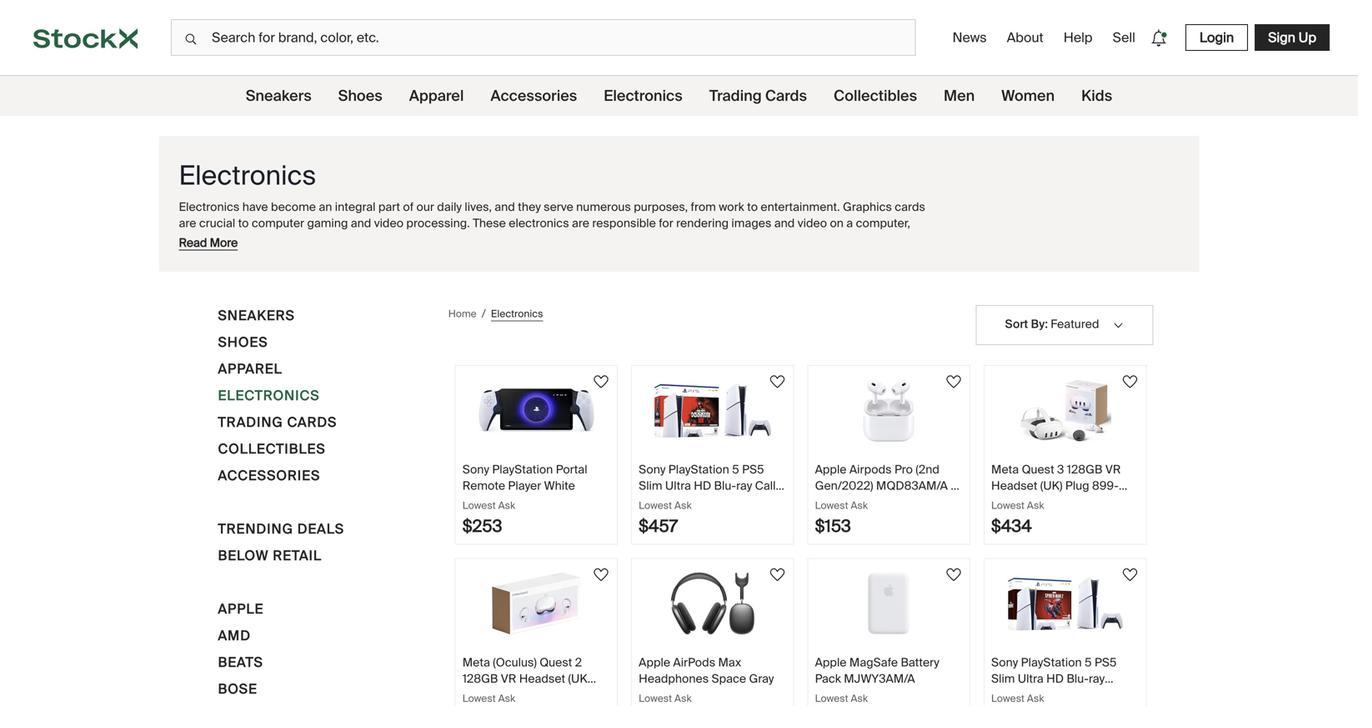 Task type: describe. For each thing, give the bounding box(es) containing it.
00581-
[[992, 494, 1031, 510]]

has inside electronics have become an integral part of our daily lives, and they serve numerous purposes, from work to entertainment. graphics cards are crucial to computer gaming and video processing. these electronics are responsible for rendering images and video on a computer, and they can enhance and improve visual quality. there are several popular graphics card manufacturers, including nvidia which has produced cards like the
[[869, 231, 889, 247]]

apple for apple
[[218, 601, 264, 618]]

women
[[1002, 86, 1055, 106]]

2 horizontal spatial popular
[[867, 280, 909, 295]]

meta quest 3 128gb vr headset (uk) plug 899-00581-01 image
[[1007, 380, 1124, 442]]

vr inside meta (oculus) quest 2 128gb vr headset (uk plug) 899-00187-02
[[501, 671, 517, 687]]

follow image for apple airpods max headphones space gray image
[[768, 565, 788, 585]]

899- inside meta quest 3 128gb vr headset (uk) plug 899- 00581-01
[[1093, 478, 1119, 494]]

our
[[417, 199, 435, 215]]

shoes button
[[218, 332, 268, 359]]

ask inside lowest ask $434
[[1028, 499, 1045, 512]]

login button
[[1186, 24, 1249, 51]]

capabilities,
[[726, 280, 791, 295]]

$434
[[992, 516, 1032, 537]]

electronics link
[[604, 76, 683, 116]]

1 horizontal spatial to
[[748, 199, 758, 215]]

ask inside lowest ask $457
[[675, 499, 692, 512]]

sign up
[[1269, 29, 1317, 46]]

an
[[319, 199, 332, 215]]

gaming
[[647, 248, 690, 263]]

shoes inside product category switcher element
[[338, 86, 383, 106]]

graphics inside electronics have become an integral part of our daily lives, and they serve numerous purposes, from work to entertainment. graphics cards are crucial to computer gaming and video processing. these electronics are responsible for rendering images and video on a computer, and they can enhance and improve visual quality. there are several popular graphics card manufacturers, including nvidia which has produced cards like the
[[584, 231, 631, 247]]

sign up button
[[1255, 24, 1330, 51]]

unique
[[362, 280, 399, 295]]

the inside . gaming consoles allow you to play video games in high resolution with advanced graphics. some of the most popular gaming console brands include sony playstation, microsoft xbox, and nintendo. each brand has its own unique features, including exclusive games and advanced graphics capabilities, making them popular among gamers.
[[444, 264, 462, 279]]

rendering
[[677, 215, 729, 231]]

enhance
[[251, 231, 298, 247]]

quest inside meta (oculus) quest 2 128gb vr headset (uk plug) 899-00187-02
[[540, 655, 573, 671]]

news
[[953, 29, 987, 46]]

these
[[473, 215, 506, 231]]

there
[[444, 231, 475, 247]]

most
[[464, 264, 492, 279]]

graphics
[[843, 199, 892, 215]]

1 horizontal spatial games
[[868, 248, 905, 263]]

player
[[508, 478, 542, 494]]

sign
[[1269, 29, 1296, 46]]

among
[[179, 296, 217, 311]]

0 horizontal spatial collectibles
[[218, 440, 326, 458]]

responsible
[[593, 215, 656, 231]]

card
[[634, 231, 659, 247]]

1 horizontal spatial are
[[478, 231, 496, 247]]

apple for apple airpods pro (2nd gen/2022) mqd83am/a / mqd83zm/a white
[[815, 462, 847, 478]]

ask inside lowest ask $153
[[851, 499, 868, 512]]

0 horizontal spatial are
[[179, 215, 196, 231]]

gen/2022)
[[815, 478, 874, 494]]

and down integral
[[351, 215, 371, 231]]

follow image for sony playstation 5 ps5 slim ultra hd blu-ray call of duty modern warfare iii console (us plug) 1000037795 image
[[768, 372, 788, 392]]

0 horizontal spatial they
[[202, 231, 225, 247]]

ask inside the sony playstation portal remote player white lowest ask $253
[[498, 499, 516, 512]]

1 vertical spatial apparel
[[218, 360, 282, 378]]

meta for meta (oculus) quest 2 128gb vr headset (uk plug) 899-00187-02
[[463, 655, 490, 671]]

headphones
[[639, 671, 709, 687]]

(2nd
[[916, 462, 940, 478]]

electronics
[[509, 215, 569, 231]]

have
[[242, 199, 268, 215]]

128gb inside meta (oculus) quest 2 128gb vr headset (uk plug) 899-00187-02
[[463, 671, 498, 687]]

follow image for apple airpods pro (2nd gen/2022) mqd83am/a / mqd83zm/a white
[[944, 372, 964, 392]]

read more button
[[179, 235, 238, 251]]

from
[[691, 199, 716, 215]]

on
[[830, 215, 844, 231]]

white inside the sony playstation portal remote player white lowest ask $253
[[544, 478, 575, 494]]

ask inside apple airpods max headphones space gray lowest ask
[[675, 692, 692, 705]]

beats
[[218, 654, 263, 671]]

integral
[[335, 199, 376, 215]]

gray
[[749, 671, 775, 687]]

its
[[321, 280, 334, 295]]

for
[[659, 215, 674, 231]]

and down console
[[597, 280, 617, 295]]

accessories link
[[491, 76, 577, 116]]

lowest inside lowest ask $434
[[992, 499, 1025, 512]]

pack
[[815, 671, 842, 687]]

headset inside meta quest 3 128gb vr headset (uk) plug 899- 00581-01
[[992, 478, 1038, 494]]

by
[[1032, 317, 1046, 332]]

meta (oculus) quest 2 128gb vr headset (uk plug) 899-00187-02 image
[[478, 573, 595, 635]]

trading cards inside product category switcher element
[[710, 86, 807, 106]]

microsoft
[[808, 264, 860, 279]]

apple for apple magsafe battery pack mjwy3am/a lowest ask
[[815, 655, 847, 671]]

2
[[575, 655, 582, 671]]

nintendo.
[[179, 280, 232, 295]]

stockx logo link
[[0, 0, 171, 75]]

cards inside button
[[287, 414, 337, 431]]

playstation,
[[741, 264, 805, 279]]

pro
[[895, 462, 913, 478]]

1 vertical spatial trading cards
[[218, 414, 337, 431]]

a
[[847, 215, 853, 231]]

men link
[[944, 76, 975, 116]]

0 vertical spatial /
[[482, 306, 486, 322]]

sony playstation portal remote player white lowest ask $253
[[463, 462, 588, 537]]

apple airpods pro (2nd gen/2022) mqd83am/a / mqd83zm/a white image
[[831, 380, 948, 442]]

nvidia
[[798, 231, 832, 247]]

:
[[1046, 317, 1048, 332]]

and left improve
[[301, 231, 321, 247]]

lowest inside apple magsafe battery pack mjwy3am/a lowest ask
[[815, 692, 849, 705]]

xbox,
[[862, 264, 893, 279]]

sort by : featured
[[1006, 317, 1100, 332]]

airpods
[[850, 462, 892, 478]]

1 vertical spatial sneakers
[[218, 307, 295, 324]]

several
[[498, 231, 537, 247]]

entertainment.
[[761, 199, 841, 215]]

them
[[836, 280, 864, 295]]

amd
[[218, 627, 251, 645]]

cards inside product category switcher element
[[766, 86, 807, 106]]

sell
[[1113, 29, 1136, 46]]

quality.
[[405, 231, 441, 247]]

mjwy3am/a
[[844, 671, 916, 687]]

playstation
[[492, 462, 553, 478]]

read
[[179, 235, 207, 251]]

1 horizontal spatial cards
[[895, 199, 926, 215]]

lowest ask link
[[985, 559, 1147, 707]]

battery
[[901, 655, 940, 671]]

0 horizontal spatial to
[[238, 215, 249, 231]]

0 horizontal spatial video
[[374, 215, 404, 231]]

/ inside apple airpods pro (2nd gen/2022) mqd83am/a / mqd83zm/a white
[[951, 478, 956, 494]]

stockx logo image
[[33, 28, 138, 49]]

with
[[262, 264, 284, 279]]

electronics inside the home / electronics
[[491, 307, 543, 320]]

follow image for sony playstation portal remote player white
[[592, 372, 612, 392]]

(oculus)
[[493, 655, 537, 671]]

0 vertical spatial advanced
[[287, 264, 340, 279]]

trading cards link
[[710, 76, 807, 116]]

01
[[1031, 494, 1043, 510]]

white inside apple airpods pro (2nd gen/2022) mqd83am/a / mqd83zm/a white
[[890, 494, 921, 510]]

1 horizontal spatial video
[[798, 215, 828, 231]]

0 vertical spatial they
[[518, 199, 541, 215]]

graphics inside . gaming consoles allow you to play video games in high resolution with advanced graphics. some of the most popular gaming console brands include sony playstation, microsoft xbox, and nintendo. each brand has its own unique features, including exclusive games and advanced graphics capabilities, making them popular among gamers.
[[676, 280, 723, 295]]

including inside electronics have become an integral part of our daily lives, and they serve numerous purposes, from work to entertainment. graphics cards are crucial to computer gaming and video processing. these electronics are responsible for rendering images and video on a computer, and they can enhance and improve visual quality. there are several popular graphics card manufacturers, including nvidia which has produced cards like the
[[746, 231, 795, 247]]

electronics have become an integral part of our daily lives, and they serve numerous purposes, from work to entertainment. graphics cards are crucial to computer gaming and video processing. these electronics are responsible for rendering images and video on a computer, and they can enhance and improve visual quality. there are several popular graphics card manufacturers, including nvidia which has produced cards like the
[[179, 199, 926, 263]]

128gb inside meta quest 3 128gb vr headset (uk) plug 899- 00581-01
[[1067, 462, 1103, 478]]

each
[[234, 280, 262, 295]]

bose
[[218, 681, 258, 698]]

(uk)
[[1041, 478, 1063, 494]]

(uk
[[568, 671, 588, 687]]

part
[[379, 199, 400, 215]]

of inside . gaming consoles allow you to play video games in high resolution with advanced graphics. some of the most popular gaming console brands include sony playstation, microsoft xbox, and nintendo. each brand has its own unique features, including exclusive games and advanced graphics capabilities, making them popular among gamers.
[[430, 264, 441, 279]]

the inside electronics have become an integral part of our daily lives, and they serve numerous purposes, from work to entertainment. graphics cards are crucial to computer gaming and video processing. these electronics are responsible for rendering images and video on a computer, and they can enhance and improve visual quality. there are several popular graphics card manufacturers, including nvidia which has produced cards like the
[[289, 248, 306, 263]]

apple for apple airpods max headphones space gray lowest ask
[[639, 655, 671, 671]]

trending deals
[[218, 521, 345, 538]]

home link
[[449, 307, 477, 322]]



Task type: locate. For each thing, give the bounding box(es) containing it.
white down portal
[[544, 478, 575, 494]]

128gb up plug
[[1067, 462, 1103, 478]]

meta for meta quest 3 128gb vr headset (uk) plug 899- 00581-01
[[992, 462, 1019, 478]]

1 horizontal spatial vr
[[1106, 462, 1121, 478]]

shoes
[[338, 86, 383, 106], [218, 334, 268, 351]]

apple
[[815, 462, 847, 478], [218, 601, 264, 618], [639, 655, 671, 671], [815, 655, 847, 671]]

1 horizontal spatial shoes
[[338, 86, 383, 106]]

follow image
[[592, 372, 612, 392], [944, 372, 964, 392], [1121, 372, 1141, 392], [592, 565, 612, 585], [944, 565, 964, 585], [1121, 565, 1141, 585]]

brands
[[629, 264, 666, 279]]

popular inside electronics have become an integral part of our daily lives, and they serve numerous purposes, from work to entertainment. graphics cards are crucial to computer gaming and video processing. these electronics are responsible for rendering images and video on a computer, and they can enhance and improve visual quality. there are several popular graphics card manufacturers, including nvidia which has produced cards like the
[[540, 231, 582, 247]]

space
[[712, 671, 747, 687]]

accessories inside product category switcher element
[[491, 86, 577, 106]]

sneakers left shoes link
[[246, 86, 312, 106]]

0 horizontal spatial lowest ask
[[463, 692, 516, 705]]

of
[[403, 199, 414, 215], [430, 264, 441, 279]]

video down which in the right top of the page
[[836, 248, 865, 263]]

1 horizontal spatial apparel
[[409, 86, 464, 106]]

1 vertical spatial to
[[238, 215, 249, 231]]

/ right 'home' at the top left of the page
[[482, 306, 486, 322]]

they up electronics
[[518, 199, 541, 215]]

play
[[811, 248, 833, 263]]

computer
[[252, 215, 305, 231]]

1 vertical spatial of
[[430, 264, 441, 279]]

sony inside the sony playstation portal remote player white lowest ask $253
[[463, 462, 490, 478]]

trading inside product category switcher element
[[710, 86, 762, 106]]

are down the serve
[[572, 215, 590, 231]]

to right you
[[797, 248, 808, 263]]

128gb up plug)
[[463, 671, 498, 687]]

1 vertical spatial gaming
[[539, 264, 580, 279]]

0 horizontal spatial has
[[299, 280, 318, 295]]

the left most
[[444, 264, 462, 279]]

including
[[746, 231, 795, 247], [452, 280, 501, 295]]

0 horizontal spatial cards
[[287, 414, 337, 431]]

Search... search field
[[171, 19, 916, 56]]

1 vertical spatial quest
[[540, 655, 573, 671]]

follow image for apple magsafe battery pack mjwy3am/a
[[944, 565, 964, 585]]

0 horizontal spatial 899-
[[492, 687, 519, 703]]

apparel right shoes link
[[409, 86, 464, 106]]

sell link
[[1107, 22, 1143, 53]]

1 vertical spatial popular
[[495, 264, 536, 279]]

vr down '(oculus)'
[[501, 671, 517, 687]]

0 horizontal spatial popular
[[495, 264, 536, 279]]

home
[[449, 307, 477, 320]]

to up images
[[748, 199, 758, 215]]

0 horizontal spatial sony
[[463, 462, 490, 478]]

trading inside button
[[218, 414, 283, 431]]

quest inside meta quest 3 128gb vr headset (uk) plug 899- 00581-01
[[1022, 462, 1055, 478]]

1 horizontal spatial trading cards
[[710, 86, 807, 106]]

0 vertical spatial vr
[[1106, 462, 1121, 478]]

crucial
[[199, 215, 235, 231]]

electronics inside product category switcher element
[[604, 86, 683, 106]]

and up these at the top
[[495, 199, 515, 215]]

popular up exclusive
[[495, 264, 536, 279]]

login
[[1200, 29, 1235, 46]]

apple inside apple airpods max headphones space gray lowest ask
[[639, 655, 671, 671]]

lowest ask $434
[[992, 499, 1045, 537]]

2 vertical spatial to
[[797, 248, 808, 263]]

lowest ask for meta (oculus) quest 2 128gb vr headset (uk plug) 899-00187-02 image
[[463, 692, 516, 705]]

1 vertical spatial sony
[[463, 462, 490, 478]]

02
[[556, 687, 571, 703]]

0 horizontal spatial 128gb
[[463, 671, 498, 687]]

sony up the remote
[[463, 462, 490, 478]]

electronics
[[604, 86, 683, 106], [179, 158, 316, 193], [179, 199, 240, 215], [491, 307, 543, 320], [218, 387, 320, 405]]

features,
[[402, 280, 449, 295]]

1 horizontal spatial accessories
[[491, 86, 577, 106]]

apple inside apple airpods pro (2nd gen/2022) mqd83am/a / mqd83zm/a white
[[815, 462, 847, 478]]

images
[[732, 215, 772, 231]]

trading cards button
[[218, 412, 337, 439]]

vr inside meta quest 3 128gb vr headset (uk) plug 899- 00581-01
[[1106, 462, 1121, 478]]

visual
[[371, 231, 402, 247]]

1 horizontal spatial lowest ask
[[992, 692, 1045, 705]]

white down mqd83am/a
[[890, 494, 921, 510]]

0 vertical spatial quest
[[1022, 462, 1055, 478]]

meta inside meta (oculus) quest 2 128gb vr headset (uk plug) 899-00187-02
[[463, 655, 490, 671]]

sort
[[1006, 317, 1029, 332]]

0 vertical spatial of
[[403, 199, 414, 215]]

0 horizontal spatial of
[[403, 199, 414, 215]]

below
[[218, 547, 269, 565]]

white
[[544, 478, 575, 494], [890, 494, 921, 510]]

about
[[1007, 29, 1044, 46]]

1 vertical spatial 899-
[[492, 687, 519, 703]]

899- right plug)
[[492, 687, 519, 703]]

1 vertical spatial shoes
[[218, 334, 268, 351]]

lowest ask for sony playstation 5 ps5 slim ultra hd blu-ray marvel's spider-man 2 console (us plug) cfi-2000 "image" at the bottom
[[992, 692, 1045, 705]]

vr
[[1106, 462, 1121, 478], [501, 671, 517, 687]]

1 follow image from the top
[[768, 372, 788, 392]]

has inside . gaming consoles allow you to play video games in high resolution with advanced graphics. some of the most popular gaming console brands include sony playstation, microsoft xbox, and nintendo. each brand has its own unique features, including exclusive games and advanced graphics capabilities, making them popular among gamers.
[[299, 280, 318, 295]]

men
[[944, 86, 975, 106]]

apple up gen/2022)
[[815, 462, 847, 478]]

some
[[396, 264, 428, 279]]

advanced down brands
[[620, 280, 673, 295]]

kids
[[1082, 86, 1113, 106]]

00187-
[[519, 687, 556, 703]]

lowest inside the sony playstation portal remote player white lowest ask $253
[[463, 499, 496, 512]]

0 horizontal spatial graphics
[[584, 231, 631, 247]]

headset inside meta (oculus) quest 2 128gb vr headset (uk plug) 899-00187-02
[[519, 671, 566, 687]]

0 vertical spatial trading cards
[[710, 86, 807, 106]]

processing.
[[407, 215, 470, 231]]

0 horizontal spatial cards
[[234, 248, 265, 263]]

sony playstation 5 ps5 slim ultra hd blu-ray marvel's spider-man 2 console (us plug) cfi-2000 image
[[1007, 573, 1124, 635]]

collectibles button
[[218, 439, 326, 465]]

help
[[1064, 29, 1093, 46]]

1 vertical spatial meta
[[463, 655, 490, 671]]

the right like
[[289, 248, 306, 263]]

video up nvidia
[[798, 215, 828, 231]]

lowest inside lowest ask $153
[[815, 499, 849, 512]]

you
[[775, 248, 794, 263]]

apple inside apple magsafe battery pack mjwy3am/a lowest ask
[[815, 655, 847, 671]]

1 vertical spatial they
[[202, 231, 225, 247]]

and down entertainment.
[[775, 215, 795, 231]]

has left its
[[299, 280, 318, 295]]

2 follow image from the top
[[768, 565, 788, 585]]

of up the features,
[[430, 264, 441, 279]]

1 vertical spatial accessories
[[218, 467, 321, 485]]

video down part
[[374, 215, 404, 231]]

apple up amd
[[218, 601, 264, 618]]

sony playstation portal remote player white image
[[478, 380, 595, 442]]

0 vertical spatial gaming
[[307, 215, 348, 231]]

video inside . gaming consoles allow you to play video games in high resolution with advanced graphics. some of the most popular gaming console brands include sony playstation, microsoft xbox, and nintendo. each brand has its own unique features, including exclusive games and advanced graphics capabilities, making them popular among gamers.
[[836, 248, 865, 263]]

remote
[[463, 478, 506, 494]]

help link
[[1057, 22, 1100, 53]]

2 horizontal spatial to
[[797, 248, 808, 263]]

quest up '(uk)'
[[1022, 462, 1055, 478]]

including down most
[[452, 280, 501, 295]]

and down "in"
[[896, 264, 916, 279]]

more
[[210, 235, 238, 251]]

own
[[337, 280, 359, 295]]

1 horizontal spatial white
[[890, 494, 921, 510]]

0 vertical spatial trading
[[710, 86, 762, 106]]

collectibles inside product category switcher element
[[834, 86, 918, 106]]

0 vertical spatial meta
[[992, 462, 1019, 478]]

high
[[179, 264, 202, 279]]

0 vertical spatial headset
[[992, 478, 1038, 494]]

gaming inside . gaming consoles allow you to play video games in high resolution with advanced graphics. some of the most popular gaming console brands include sony playstation, microsoft xbox, and nintendo. each brand has its own unique features, including exclusive games and advanced graphics capabilities, making them popular among gamers.
[[539, 264, 580, 279]]

are
[[179, 215, 196, 231], [572, 215, 590, 231], [478, 231, 496, 247]]

1 horizontal spatial 899-
[[1093, 478, 1119, 494]]

up
[[1299, 29, 1317, 46]]

2 lowest ask from the left
[[992, 692, 1045, 705]]

1 horizontal spatial 128gb
[[1067, 462, 1103, 478]]

graphics down include
[[676, 280, 723, 295]]

of left 'our'
[[403, 199, 414, 215]]

0 vertical spatial sony
[[712, 264, 739, 279]]

including inside . gaming consoles allow you to play video games in high resolution with advanced graphics. some of the most popular gaming console brands include sony playstation, microsoft xbox, and nintendo. each brand has its own unique features, including exclusive games and advanced graphics capabilities, making them popular among gamers.
[[452, 280, 501, 295]]

games down console
[[557, 280, 594, 295]]

0 horizontal spatial accessories
[[218, 467, 321, 485]]

follow image
[[768, 372, 788, 392], [768, 565, 788, 585]]

ask inside apple magsafe battery pack mjwy3am/a lowest ask
[[851, 692, 868, 705]]

cards
[[766, 86, 807, 106], [287, 414, 337, 431]]

advanced
[[287, 264, 340, 279], [620, 280, 673, 295]]

including up allow
[[746, 231, 795, 247]]

apple up headphones
[[639, 655, 671, 671]]

mqd83zm/a
[[815, 494, 887, 510]]

are down these at the top
[[478, 231, 496, 247]]

popular down 'xbox,'
[[867, 280, 909, 295]]

shoes left apparel link
[[338, 86, 383, 106]]

advanced up its
[[287, 264, 340, 279]]

128gb
[[1067, 462, 1103, 478], [463, 671, 498, 687]]

cards up computer, at the right top of page
[[895, 199, 926, 215]]

manufacturers,
[[661, 231, 743, 247]]

home / electronics
[[449, 306, 543, 322]]

1 horizontal spatial including
[[746, 231, 795, 247]]

making
[[794, 280, 833, 295]]

collectibles
[[834, 86, 918, 106], [218, 440, 326, 458]]

notification unread icon image
[[1148, 26, 1171, 50]]

sneakers inside product category switcher element
[[246, 86, 312, 106]]

1 vertical spatial vr
[[501, 671, 517, 687]]

follow image for meta (oculus) quest 2 128gb vr headset (uk plug) 899-00187-02
[[592, 565, 612, 585]]

1 horizontal spatial has
[[869, 231, 889, 247]]

. gaming consoles allow you to play video games in high resolution with advanced graphics. some of the most popular gaming console brands include sony playstation, microsoft xbox, and nintendo. each brand has its own unique features, including exclusive games and advanced graphics capabilities, making them popular among gamers.
[[179, 248, 918, 311]]

0 vertical spatial to
[[748, 199, 758, 215]]

sony playstation 5 ps5 slim ultra hd blu-ray call of duty modern warfare iii console (us plug) 1000037795 image
[[655, 380, 771, 442]]

product category switcher element
[[0, 76, 1359, 116]]

0 vertical spatial popular
[[540, 231, 582, 247]]

to inside . gaming consoles allow you to play video games in high resolution with advanced graphics. some of the most popular gaming console brands include sony playstation, microsoft xbox, and nintendo. each brand has its own unique features, including exclusive games and advanced graphics capabilities, making them popular among gamers.
[[797, 248, 808, 263]]

0 vertical spatial including
[[746, 231, 795, 247]]

cards down the can
[[234, 248, 265, 263]]

kids link
[[1082, 76, 1113, 116]]

1 horizontal spatial graphics
[[676, 280, 723, 295]]

magsafe
[[850, 655, 898, 671]]

apparel down shoes "button" in the left of the page
[[218, 360, 282, 378]]

and up produced
[[179, 231, 199, 247]]

lowest inside lowest ask $457
[[639, 499, 672, 512]]

1 vertical spatial 128gb
[[463, 671, 498, 687]]

0 horizontal spatial shoes
[[218, 334, 268, 351]]

gaming inside electronics have become an integral part of our daily lives, and they serve numerous purposes, from work to entertainment. graphics cards are crucial to computer gaming and video processing. these electronics are responsible for rendering images and video on a computer, and they can enhance and improve visual quality. there are several popular graphics card manufacturers, including nvidia which has produced cards like the
[[307, 215, 348, 231]]

1 horizontal spatial cards
[[766, 86, 807, 106]]

sneakers link
[[246, 76, 312, 116]]

0 vertical spatial collectibles
[[834, 86, 918, 106]]

1 vertical spatial including
[[452, 280, 501, 295]]

news link
[[946, 22, 994, 53]]

1 vertical spatial collectibles
[[218, 440, 326, 458]]

work
[[719, 199, 745, 215]]

are up read
[[179, 215, 196, 231]]

0 horizontal spatial including
[[452, 280, 501, 295]]

0 vertical spatial shoes
[[338, 86, 383, 106]]

0 horizontal spatial games
[[557, 280, 594, 295]]

2 vertical spatial popular
[[867, 280, 909, 295]]

sony inside . gaming consoles allow you to play video games in high resolution with advanced graphics. some of the most popular gaming console brands include sony playstation, microsoft xbox, and nintendo. each brand has its own unique features, including exclusive games and advanced graphics capabilities, making them popular among gamers.
[[712, 264, 739, 279]]

1 horizontal spatial advanced
[[620, 280, 673, 295]]

sony
[[712, 264, 739, 279], [463, 462, 490, 478]]

brand
[[264, 280, 296, 295]]

apparel inside product category switcher element
[[409, 86, 464, 106]]

meta up plug)
[[463, 655, 490, 671]]

games up 'xbox,'
[[868, 248, 905, 263]]

0 horizontal spatial apparel
[[218, 360, 282, 378]]

popular down electronics
[[540, 231, 582, 247]]

1 vertical spatial cards
[[287, 414, 337, 431]]

1 horizontal spatial collectibles
[[834, 86, 918, 106]]

1 horizontal spatial popular
[[540, 231, 582, 247]]

0 vertical spatial follow image
[[768, 372, 788, 392]]

read more
[[179, 235, 238, 251]]

accessories
[[491, 86, 577, 106], [218, 467, 321, 485]]

1 vertical spatial follow image
[[768, 565, 788, 585]]

to up the can
[[238, 215, 249, 231]]

0 vertical spatial sneakers
[[246, 86, 312, 106]]

apple magsafe battery pack mjwy3am/a lowest ask
[[815, 655, 940, 705]]

accessories button
[[218, 465, 321, 492]]

lowest inside apple airpods max headphones space gray lowest ask
[[639, 692, 672, 705]]

deals
[[298, 521, 345, 538]]

they down crucial
[[202, 231, 225, 247]]

vr right 3 on the bottom right
[[1106, 462, 1121, 478]]

electronics inside electronics have become an integral part of our daily lives, and they serve numerous purposes, from work to entertainment. graphics cards are crucial to computer gaming and video processing. these electronics are responsible for rendering images and video on a computer, and they can enhance and improve visual quality. there are several popular graphics card manufacturers, including nvidia which has produced cards like the
[[179, 199, 240, 215]]

1 vertical spatial headset
[[519, 671, 566, 687]]

has down computer, at the right top of page
[[869, 231, 889, 247]]

0 vertical spatial the
[[289, 248, 306, 263]]

$253
[[463, 516, 502, 537]]

like
[[268, 248, 286, 263]]

accessories down search... 'search field'
[[491, 86, 577, 106]]

meta up 00581-
[[992, 462, 1019, 478]]

the
[[289, 248, 306, 263], [444, 264, 462, 279]]

0 vertical spatial apparel
[[409, 86, 464, 106]]

sony down "consoles"
[[712, 264, 739, 279]]

lowest ask
[[463, 692, 516, 705], [992, 692, 1045, 705]]

apparel button
[[218, 359, 282, 385]]

1 horizontal spatial headset
[[992, 478, 1038, 494]]

1 horizontal spatial /
[[951, 478, 956, 494]]

1 vertical spatial games
[[557, 280, 594, 295]]

/ right mqd83am/a
[[951, 478, 956, 494]]

apple magsafe battery pack mjwy3am/a image
[[831, 573, 948, 635]]

1 vertical spatial white
[[890, 494, 921, 510]]

0 horizontal spatial vr
[[501, 671, 517, 687]]

of inside electronics have become an integral part of our daily lives, and they serve numerous purposes, from work to entertainment. graphics cards are crucial to computer gaming and video processing. these electronics are responsible for rendering images and video on a computer, and they can enhance and improve visual quality. there are several popular graphics card manufacturers, including nvidia which has produced cards like the
[[403, 199, 414, 215]]

1 horizontal spatial quest
[[1022, 462, 1055, 478]]

exclusive
[[504, 280, 554, 295]]

0 horizontal spatial advanced
[[287, 264, 340, 279]]

shoes down sneakers button
[[218, 334, 268, 351]]

0 vertical spatial white
[[544, 478, 575, 494]]

plug)
[[463, 687, 490, 703]]

1 vertical spatial advanced
[[620, 280, 673, 295]]

1 vertical spatial the
[[444, 264, 462, 279]]

2 horizontal spatial are
[[572, 215, 590, 231]]

follow image for meta quest 3 128gb vr headset (uk) plug 899- 00581-01
[[1121, 372, 1141, 392]]

gamers.
[[220, 296, 264, 311]]

headset up 00187-
[[519, 671, 566, 687]]

2 horizontal spatial video
[[836, 248, 865, 263]]

apparel
[[409, 86, 464, 106], [218, 360, 282, 378]]

.
[[642, 248, 645, 263]]

graphics down responsible
[[584, 231, 631, 247]]

1 vertical spatial trading
[[218, 414, 283, 431]]

trending
[[218, 521, 294, 538]]

meta quest 3 128gb vr headset (uk) plug 899- 00581-01
[[992, 462, 1121, 510]]

purposes,
[[634, 199, 688, 215]]

trending deals button
[[218, 519, 345, 546]]

899- inside meta (oculus) quest 2 128gb vr headset (uk plug) 899-00187-02
[[492, 687, 519, 703]]

numerous
[[577, 199, 631, 215]]

0 horizontal spatial trading
[[218, 414, 283, 431]]

daily
[[437, 199, 462, 215]]

lives,
[[465, 199, 492, 215]]

apple airpods max headphones space gray image
[[655, 573, 771, 635]]

gaming up exclusive
[[539, 264, 580, 279]]

meta (oculus) quest 2 128gb vr headset (uk plug) 899-00187-02
[[463, 655, 588, 703]]

below retail
[[218, 547, 322, 565]]

lowest ask $153
[[815, 499, 868, 537]]

quest left 2
[[540, 655, 573, 671]]

mqd83am/a
[[877, 478, 948, 494]]

to
[[748, 199, 758, 215], [238, 215, 249, 231], [797, 248, 808, 263]]

1 lowest ask from the left
[[463, 692, 516, 705]]

1 horizontal spatial trading
[[710, 86, 762, 106]]

1 horizontal spatial sony
[[712, 264, 739, 279]]

gaming down an
[[307, 215, 348, 231]]

899- right plug
[[1093, 478, 1119, 494]]

1 vertical spatial /
[[951, 478, 956, 494]]

apple airpods pro (2nd gen/2022) mqd83am/a / mqd83zm/a white
[[815, 462, 956, 510]]

sneakers down each
[[218, 307, 295, 324]]

women link
[[1002, 76, 1055, 116]]

0 horizontal spatial quest
[[540, 655, 573, 671]]

0 horizontal spatial trading cards
[[218, 414, 337, 431]]

can
[[228, 231, 248, 247]]

headset up 00581-
[[992, 478, 1038, 494]]

apple up 'pack'
[[815, 655, 847, 671]]

accessories down collectibles "button"
[[218, 467, 321, 485]]

meta inside meta quest 3 128gb vr headset (uk) plug 899- 00581-01
[[992, 462, 1019, 478]]



Task type: vqa. For each thing, say whether or not it's contained in the screenshot.


